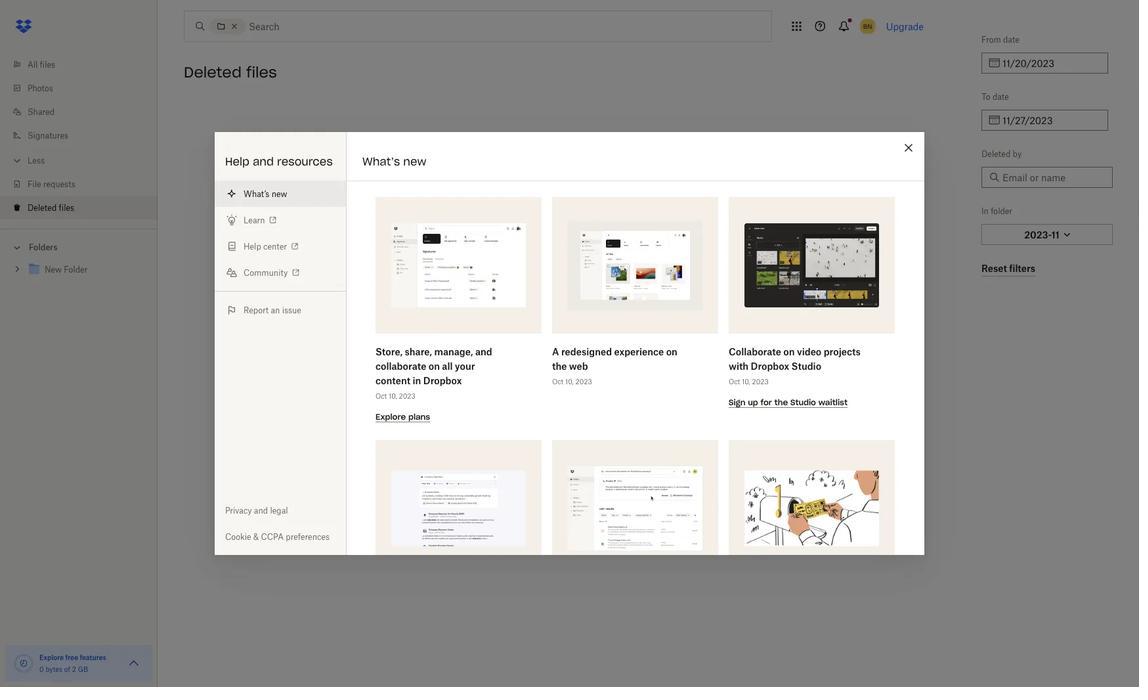 Task type: vqa. For each thing, say whether or not it's contained in the screenshot.
the bottommost "the"
yes



Task type: locate. For each thing, give the bounding box(es) containing it.
and
[[253, 155, 274, 168], [475, 346, 492, 357], [254, 505, 268, 515]]

help center
[[244, 241, 287, 251]]

studio down video
[[792, 360, 822, 371]]

1 horizontal spatial explore
[[376, 412, 406, 422]]

1 vertical spatial the
[[775, 397, 788, 408]]

signatures
[[28, 130, 68, 140]]

0 vertical spatial what's
[[363, 155, 400, 168]]

the down a
[[552, 360, 567, 371]]

and up the what's new button
[[253, 155, 274, 168]]

deleted files list item
[[0, 196, 158, 219]]

your down experience
[[629, 367, 651, 380]]

1 vertical spatial dropbox
[[424, 375, 462, 386]]

help up the what's new button
[[225, 155, 249, 168]]

1 vertical spatial date
[[993, 92, 1010, 101]]

what's
[[363, 155, 400, 168], [244, 189, 270, 199]]

0 horizontal spatial the
[[552, 360, 567, 371]]

1 vertical spatial studio
[[791, 397, 816, 408]]

2023 down in
[[399, 392, 416, 400]]

what's inside button
[[244, 189, 270, 199]]

deleted by
[[982, 149, 1022, 159]]

ccpa
[[261, 532, 284, 542]]

redesigned
[[562, 346, 612, 357]]

1 vertical spatial new
[[272, 189, 287, 199]]

experience
[[615, 346, 664, 357]]

10, down web
[[566, 377, 574, 386]]

deleted
[[464, 367, 501, 380]]

2 vertical spatial deleted
[[28, 203, 57, 212]]

filters
[[654, 367, 682, 380]]

center
[[263, 241, 287, 251]]

explore inside explore free features 0 bytes of 2 gb
[[39, 653, 64, 661]]

0 vertical spatial and
[[253, 155, 274, 168]]

0 horizontal spatial your
[[455, 360, 475, 371]]

with dropbox studio, users can collaborate on video projects image
[[745, 223, 880, 307]]

less image
[[11, 154, 24, 167]]

report an issue link
[[215, 297, 346, 323]]

1 horizontal spatial 10,
[[566, 377, 574, 386]]

deleted
[[184, 63, 242, 81], [982, 149, 1011, 159], [28, 203, 57, 212]]

2
[[72, 665, 76, 673]]

0 vertical spatial explore
[[376, 412, 406, 422]]

no
[[447, 367, 461, 380]]

the inside a redesigned experience on the web oct 10, 2023
[[552, 360, 567, 371]]

10, inside collaborate on video projects with dropbox studio oct 10, 2023
[[742, 377, 751, 386]]

2 horizontal spatial 2023
[[752, 377, 769, 386]]

oct inside collaborate on video projects with dropbox studio oct 10, 2023
[[729, 377, 740, 386]]

a redesigned experience on the web oct 10, 2023
[[552, 346, 678, 386]]

10, down with
[[742, 377, 751, 386]]

date right to
[[993, 92, 1010, 101]]

2 vertical spatial and
[[254, 505, 268, 515]]

help center link
[[215, 233, 346, 259]]

all files link
[[11, 53, 158, 76]]

free
[[65, 653, 78, 661]]

0 horizontal spatial what's
[[244, 189, 270, 199]]

privacy and legal link
[[215, 497, 346, 524]]

community
[[244, 268, 288, 278]]

help
[[225, 155, 249, 168], [244, 241, 261, 251]]

help inside help center link
[[244, 241, 261, 251]]

1 horizontal spatial oct
[[552, 377, 564, 386]]

dropbox inside collaborate on video projects with dropbox studio oct 10, 2023
[[751, 360, 790, 371]]

privacy
[[225, 505, 252, 515]]

collaborate on video projects with dropbox studio oct 10, 2023
[[729, 346, 861, 386]]

files
[[40, 59, 55, 69], [246, 63, 277, 81], [59, 203, 74, 212], [504, 367, 524, 380]]

deleted files link
[[11, 196, 158, 219]]

and for resources
[[253, 155, 274, 168]]

shared link
[[11, 100, 158, 123]]

waitlist
[[819, 397, 848, 408]]

explore plans link
[[376, 411, 430, 422]]

0 vertical spatial the
[[552, 360, 567, 371]]

and left legal at bottom
[[254, 505, 268, 515]]

studio
[[792, 360, 822, 371], [791, 397, 816, 408]]

your right all
[[455, 360, 475, 371]]

help left center
[[244, 241, 261, 251]]

0 horizontal spatial new
[[272, 189, 287, 199]]

list
[[0, 45, 158, 229]]

0 vertical spatial deleted
[[184, 63, 242, 81]]

to date
[[982, 92, 1010, 101]]

your
[[455, 360, 475, 371], [629, 367, 651, 380]]

2023
[[576, 377, 592, 386], [752, 377, 769, 386], [399, 392, 416, 400]]

10, down 'content' at the bottom left of the page
[[389, 392, 397, 400]]

To date text field
[[1003, 113, 1101, 127]]

to
[[982, 92, 991, 101]]

0 horizontal spatial 10,
[[389, 392, 397, 400]]

10, inside 'store, share, manage, and collaborate on all your content in dropbox oct 10, 2023'
[[389, 392, 397, 400]]

sign
[[729, 397, 746, 408]]

1 vertical spatial deleted
[[982, 149, 1011, 159]]

0 horizontal spatial deleted
[[28, 203, 57, 212]]

2 horizontal spatial 10,
[[742, 377, 751, 386]]

explore free features 0 bytes of 2 gb
[[39, 653, 106, 673]]

1 vertical spatial and
[[475, 346, 492, 357]]

2023 down web
[[576, 377, 592, 386]]

1 vertical spatial explore
[[39, 653, 64, 661]]

1 vertical spatial what's new
[[244, 189, 287, 199]]

store,
[[376, 346, 403, 357]]

1 horizontal spatial deleted
[[184, 63, 242, 81]]

oct down 'content' at the bottom left of the page
[[376, 392, 387, 400]]

1 horizontal spatial deleted files
[[184, 63, 277, 81]]

0 vertical spatial studio
[[792, 360, 822, 371]]

0 horizontal spatial dropbox
[[424, 375, 462, 386]]

1 horizontal spatial on
[[666, 346, 678, 357]]

2 horizontal spatial deleted
[[982, 149, 1011, 159]]

and up deleted
[[475, 346, 492, 357]]

oct down a
[[552, 377, 564, 386]]

in folder
[[982, 206, 1013, 216]]

deleted files
[[184, 63, 277, 81], [28, 203, 74, 212]]

dropbox
[[751, 360, 790, 371], [424, 375, 462, 386]]

studio left the waitlist
[[791, 397, 816, 408]]

oct inside a redesigned experience on the web oct 10, 2023
[[552, 377, 564, 386]]

all
[[28, 59, 38, 69]]

what's new
[[363, 155, 427, 168], [244, 189, 287, 199]]

0 horizontal spatial explore
[[39, 653, 64, 661]]

help for help and resources
[[225, 155, 249, 168]]

1 horizontal spatial your
[[629, 367, 651, 380]]

plans
[[409, 412, 430, 422]]

explore up bytes
[[39, 653, 64, 661]]

0 vertical spatial deleted files
[[184, 63, 277, 81]]

0 vertical spatial help
[[225, 155, 249, 168]]

1 vertical spatial what's
[[244, 189, 270, 199]]

learn link
[[215, 207, 346, 233]]

0 horizontal spatial what's new
[[244, 189, 287, 199]]

report
[[244, 305, 269, 315]]

explore inside 'link'
[[376, 412, 406, 422]]

all
[[442, 360, 453, 371]]

someone looking at a paper coupon image
[[745, 471, 880, 546]]

file requests link
[[11, 172, 158, 196]]

folders
[[29, 242, 58, 252]]

2 horizontal spatial oct
[[729, 377, 740, 386]]

1 horizontal spatial dropbox
[[751, 360, 790, 371]]

learn
[[244, 215, 265, 225]]

1 horizontal spatial what's new
[[363, 155, 427, 168]]

0 horizontal spatial oct
[[376, 392, 387, 400]]

2023 inside collaborate on video projects with dropbox studio oct 10, 2023
[[752, 377, 769, 386]]

date
[[1004, 34, 1020, 44], [993, 92, 1010, 101]]

1 horizontal spatial 2023
[[576, 377, 592, 386]]

date for to date
[[993, 92, 1010, 101]]

oct inside 'store, share, manage, and collaborate on all your content in dropbox oct 10, 2023'
[[376, 392, 387, 400]]

sign up for the studio waitlist
[[729, 397, 848, 408]]

date right from
[[1004, 34, 1020, 44]]

on up filters at the right of page
[[666, 346, 678, 357]]

explore plans
[[376, 412, 430, 422]]

explore for explore free features 0 bytes of 2 gb
[[39, 653, 64, 661]]

store, share, manage, and collaborate on all your content in dropbox oct 10, 2023
[[376, 346, 492, 400]]

on left all
[[429, 360, 440, 371]]

0 horizontal spatial 2023
[[399, 392, 416, 400]]

collaborate
[[376, 360, 427, 371]]

dropbox down all
[[424, 375, 462, 386]]

0 vertical spatial date
[[1004, 34, 1020, 44]]

a
[[552, 346, 559, 357]]

oct down with
[[729, 377, 740, 386]]

0 horizontal spatial on
[[429, 360, 440, 371]]

2023 up for
[[752, 377, 769, 386]]

0 horizontal spatial deleted files
[[28, 203, 74, 212]]

on left video
[[784, 346, 795, 357]]

2 horizontal spatial on
[[784, 346, 795, 357]]

1 vertical spatial help
[[244, 241, 261, 251]]

community link
[[215, 259, 346, 286]]

10, inside a redesigned experience on the web oct 10, 2023
[[566, 377, 574, 386]]

dropbox image
[[11, 13, 37, 39]]

what's new inside button
[[244, 189, 287, 199]]

on inside 'store, share, manage, and collaborate on all your content in dropbox oct 10, 2023'
[[429, 360, 440, 371]]

from date
[[982, 34, 1020, 44]]

the right for
[[775, 397, 788, 408]]

0 vertical spatial new
[[404, 155, 427, 168]]

explore
[[376, 412, 406, 422], [39, 653, 64, 661]]

0 vertical spatial dropbox
[[751, 360, 790, 371]]

10,
[[566, 377, 574, 386], [742, 377, 751, 386], [389, 392, 397, 400]]

adjusting
[[580, 367, 626, 380]]

0 vertical spatial what's new
[[363, 155, 427, 168]]

an
[[271, 305, 280, 315]]

projects
[[824, 346, 861, 357]]

1 vertical spatial deleted files
[[28, 203, 74, 212]]

explore left plans
[[376, 412, 406, 422]]

preferences
[[286, 532, 330, 542]]

dropbox down collaborate
[[751, 360, 790, 371]]

oct
[[552, 377, 564, 386], [729, 377, 740, 386], [376, 392, 387, 400]]

2023 inside a redesigned experience on the web oct 10, 2023
[[576, 377, 592, 386]]



Task type: describe. For each thing, give the bounding box(es) containing it.
files inside list item
[[59, 203, 74, 212]]

quota usage element
[[13, 653, 34, 674]]

report an issue
[[244, 305, 301, 315]]

From date text field
[[1003, 56, 1101, 70]]

help and resources
[[225, 155, 333, 168]]

for
[[761, 397, 772, 408]]

new inside button
[[272, 189, 287, 199]]

video
[[797, 346, 822, 357]]

content
[[376, 375, 411, 386]]

the entry point screen of dropbox sign image
[[391, 223, 526, 307]]

on inside a redesigned experience on the web oct 10, 2023
[[666, 346, 678, 357]]

features
[[80, 653, 106, 661]]

cookie & ccpa preferences button
[[215, 524, 346, 550]]

help and resources dialog
[[215, 132, 925, 687]]

of
[[64, 665, 70, 673]]

cookie & ccpa preferences
[[225, 532, 330, 542]]

all files
[[28, 59, 55, 69]]

on inside collaborate on video projects with dropbox studio oct 10, 2023
[[784, 346, 795, 357]]

your inside 'store, share, manage, and collaborate on all your content in dropbox oct 10, 2023'
[[455, 360, 475, 371]]

requests
[[43, 179, 75, 189]]

share,
[[405, 346, 432, 357]]

web
[[569, 360, 588, 371]]

photos link
[[11, 76, 158, 100]]

1 horizontal spatial the
[[775, 397, 788, 408]]

2023 inside 'store, share, manage, and collaborate on all your content in dropbox oct 10, 2023'
[[399, 392, 416, 400]]

found.
[[527, 367, 559, 380]]

from
[[982, 34, 1002, 44]]

1 horizontal spatial what's
[[363, 155, 400, 168]]

file
[[28, 179, 41, 189]]

studio inside collaborate on video projects with dropbox studio oct 10, 2023
[[792, 360, 822, 371]]

dropbox ai helps users search for files in their folders image
[[568, 466, 703, 550]]

deleted inside deleted files link
[[28, 203, 57, 212]]

sign up for the studio waitlist link
[[729, 396, 848, 408]]

with
[[729, 360, 749, 371]]

bytes
[[46, 665, 62, 673]]

dropbox inside 'store, share, manage, and collaborate on all your content in dropbox oct 10, 2023'
[[424, 375, 462, 386]]

photos
[[28, 83, 53, 93]]

legal
[[270, 505, 288, 515]]

manage,
[[434, 346, 473, 357]]

date for from date
[[1004, 34, 1020, 44]]

cookie
[[225, 532, 251, 542]]

what's new button
[[215, 181, 346, 207]]

upgrade
[[887, 21, 924, 32]]

no deleted files found. try adjusting your filters
[[447, 367, 682, 380]]

shared
[[28, 107, 55, 117]]

and for legal
[[254, 505, 268, 515]]

gb
[[78, 665, 88, 673]]

signatures link
[[11, 123, 158, 147]]

folder
[[991, 206, 1013, 216]]

folders button
[[0, 237, 158, 257]]

deleted files inside list item
[[28, 203, 74, 212]]

0
[[39, 665, 44, 673]]

dash answer screen image
[[391, 471, 526, 546]]

privacy and legal
[[225, 505, 288, 515]]

issue
[[282, 305, 301, 315]]

try
[[561, 367, 577, 380]]

up
[[748, 397, 759, 408]]

collaborate
[[729, 346, 782, 357]]

1 horizontal spatial new
[[404, 155, 427, 168]]

less
[[28, 155, 45, 165]]

by
[[1013, 149, 1022, 159]]

file requests
[[28, 179, 75, 189]]

upgrade link
[[887, 21, 924, 32]]

in
[[413, 375, 421, 386]]

the all files section of dropbox image
[[568, 220, 703, 310]]

help for help center
[[244, 241, 261, 251]]

&
[[253, 532, 259, 542]]

explore for explore plans
[[376, 412, 406, 422]]

and inside 'store, share, manage, and collaborate on all your content in dropbox oct 10, 2023'
[[475, 346, 492, 357]]

resources
[[277, 155, 333, 168]]

list containing all files
[[0, 45, 158, 229]]

in
[[982, 206, 989, 216]]



